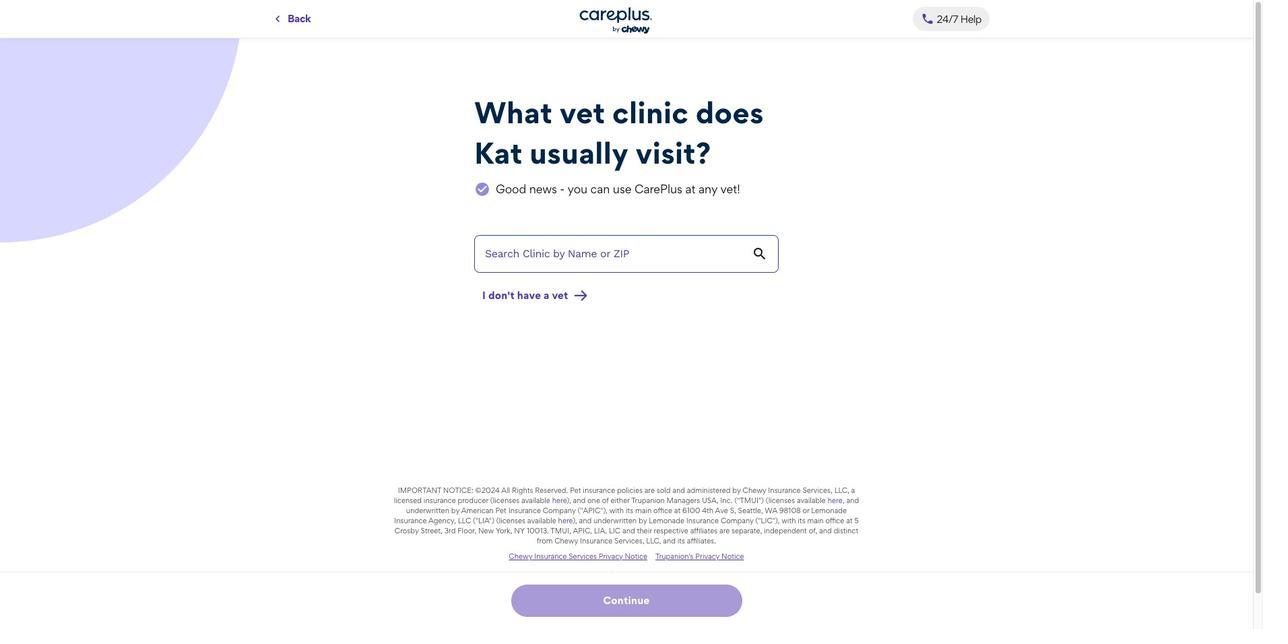 Task type: locate. For each thing, give the bounding box(es) containing it.
0 horizontal spatial are
[[645, 486, 655, 495]]

chewy up ("tmui")
[[743, 486, 767, 495]]

), down reserved.
[[567, 496, 571, 505]]

insurance down "important notice: © 2024"
[[424, 496, 456, 505]]

0 horizontal spatial at
[[674, 506, 681, 516]]

1 vertical spatial company
[[721, 516, 754, 526]]

chewy
[[743, 486, 767, 495], [555, 536, 578, 546], [509, 552, 533, 561]]

, and underwritten by american pet insurance company ("apic"), with its main office at 6100 4th ave s, seattle, wa 98108 or lemonade insurance agency, llc ("lia") (licenses available
[[394, 496, 859, 526]]

1 horizontal spatial llc,
[[835, 486, 850, 495]]

company inside , and underwritten by american pet insurance company ("apic"), with its main office at 6100 4th ave s, seattle, wa 98108 or lemonade insurance agency, llc ("lia") (licenses available
[[543, 506, 576, 516]]

back button
[[264, 7, 319, 31]]

chewy down tmui,
[[555, 536, 578, 546]]

i
[[483, 289, 486, 302]]

either
[[611, 496, 630, 505]]

at down "managers"
[[674, 506, 681, 516]]

1 horizontal spatial lemonade
[[812, 506, 847, 516]]

2 horizontal spatial privacy
[[696, 552, 720, 561]]

are up trupanion
[[645, 486, 655, 495]]

notice up lemonade's privacy notice
[[625, 552, 648, 561]]

important notice: © 2024
[[398, 486, 500, 495]]

pet
[[570, 486, 581, 495], [496, 506, 507, 516]]

), up apic,
[[573, 516, 577, 526]]

0 vertical spatial with
[[610, 506, 624, 516]]

1 vertical spatial at
[[674, 506, 681, 516]]

a right have
[[544, 289, 550, 302]]

are inside ), and underwritten by lemonade insurance company ("lic"), with its main office at 5 crosby street, 3rd floor, new york, ny 10013. tmui, apic, lia, lic and their respective affiliates are separate, independent of, and distinct from chewy insurance services, llc, and its affiliates.
[[720, 526, 730, 536]]

llc, down their
[[646, 536, 661, 546]]

notice for trupanion's privacy notice
[[722, 552, 744, 561]]

office up distinct
[[826, 516, 845, 526]]

its down or
[[798, 516, 806, 526]]

and
[[673, 486, 685, 495], [573, 496, 586, 505], [847, 496, 859, 505], [579, 516, 592, 526], [623, 526, 635, 536], [820, 526, 832, 536], [663, 536, 676, 546]]

american
[[461, 506, 494, 516]]

llc, up ,
[[835, 486, 850, 495]]

at left any
[[686, 182, 696, 196]]

1 horizontal spatial main
[[808, 516, 824, 526]]

1 vertical spatial by
[[451, 506, 460, 516]]

a
[[544, 289, 550, 302], [852, 486, 855, 495]]

2 horizontal spatial by
[[733, 486, 741, 495]]

its
[[626, 506, 634, 516], [798, 516, 806, 526], [678, 536, 685, 546]]

at
[[686, 182, 696, 196], [674, 506, 681, 516], [847, 516, 853, 526]]

services, up or
[[803, 486, 833, 495]]

llc
[[458, 516, 471, 526]]

its down either
[[626, 506, 634, 516]]

clinic
[[613, 94, 689, 131]]

None text field
[[474, 235, 779, 273]]

1 horizontal spatial services,
[[803, 486, 833, 495]]

at inside content element
[[686, 182, 696, 196]]

one
[[588, 496, 600, 505]]

0 vertical spatial ),
[[567, 496, 571, 505]]

1 vertical spatial with
[[782, 516, 796, 526]]

0 horizontal spatial a
[[544, 289, 550, 302]]

use
[[613, 182, 632, 196]]

their
[[637, 526, 652, 536]]

at inside ), and underwritten by lemonade insurance company ("lic"), with its main office at 5 crosby street, 3rd floor, new york, ny 10013. tmui, apic, lia, lic and their respective affiliates are separate, independent of, and distinct from chewy insurance services, llc, and its affiliates.
[[847, 516, 853, 526]]

office down trupanion
[[654, 506, 673, 516]]

important
[[398, 486, 441, 495]]

1 horizontal spatial at
[[686, 182, 696, 196]]

1 horizontal spatial by
[[639, 516, 647, 526]]

notice down separate, at the right bottom of page
[[722, 552, 744, 561]]

24/7
[[937, 12, 959, 25]]

0 horizontal spatial llc,
[[646, 536, 661, 546]]

office inside ), and underwritten by lemonade insurance company ("lic"), with its main office at 5 crosby street, 3rd floor, new york, ny 10013. tmui, apic, lia, lic and their respective affiliates are separate, independent of, and distinct from chewy insurance services, llc, and its affiliates.
[[826, 516, 845, 526]]

underwritten
[[406, 506, 450, 516], [594, 516, 637, 526]]

of
[[602, 496, 609, 505]]

insurance down rights
[[509, 506, 541, 516]]

2 vertical spatial its
[[678, 536, 685, 546]]

and right "of,"
[[820, 526, 832, 536]]

(licenses down all
[[490, 496, 520, 505]]

and inside all rights reserved. pet insurance policies are sold and administered by chewy insurance services, llc, a licensed insurance producer (licenses available
[[673, 486, 685, 495]]

tmui,
[[551, 526, 571, 536]]

apic,
[[573, 526, 592, 536]]

available inside , and underwritten by american pet insurance company ("apic"), with its main office at 6100 4th ave s, seattle, wa 98108 or lemonade insurance agency, llc ("lia") (licenses available
[[528, 516, 557, 526]]

0 vertical spatial at
[[686, 182, 696, 196]]

0 horizontal spatial its
[[626, 506, 634, 516]]

services, down lic
[[615, 536, 645, 546]]

and up "managers"
[[673, 486, 685, 495]]

1 horizontal spatial company
[[721, 516, 754, 526]]

0 vertical spatial pet
[[570, 486, 581, 495]]

available up 10013.
[[528, 516, 557, 526]]

trupanion
[[632, 496, 665, 505]]

underwritten up agency, in the bottom of the page
[[406, 506, 450, 516]]

1 horizontal spatial ),
[[573, 516, 577, 526]]

privacy for trupanion's privacy notice
[[696, 552, 720, 561]]

0 vertical spatial by
[[733, 486, 741, 495]]

by up "llc" on the left bottom
[[451, 506, 460, 516]]

any
[[699, 182, 718, 196]]

i don't have a vet
[[483, 289, 569, 302]]

llc,
[[835, 486, 850, 495], [646, 536, 661, 546]]

privacy down affiliates.
[[696, 552, 720, 561]]

here
[[552, 496, 567, 505], [828, 496, 843, 505], [558, 516, 573, 526]]

here down reserved.
[[552, 496, 567, 505]]

ave
[[715, 506, 728, 516]]

("lia")
[[473, 516, 495, 526]]

continue
[[603, 594, 650, 607]]

privacy up lemonade's
[[599, 552, 623, 561]]

underwritten inside , and underwritten by american pet insurance company ("apic"), with its main office at 6100 4th ave s, seattle, wa 98108 or lemonade insurance agency, llc ("lia") (licenses available
[[406, 506, 450, 516]]

0 horizontal spatial underwritten
[[406, 506, 450, 516]]

services,
[[803, 486, 833, 495], [615, 536, 645, 546]]

1 vertical spatial llc,
[[646, 536, 661, 546]]

notice:
[[443, 486, 474, 495]]

2 horizontal spatial at
[[847, 516, 853, 526]]

trupanion's privacy notice link
[[656, 552, 744, 562]]

distinct
[[834, 526, 859, 536]]

lemonade
[[812, 506, 847, 516], [649, 516, 685, 526]]

i don't have a vet button
[[474, 284, 595, 308]]

1 vertical spatial main
[[808, 516, 824, 526]]

("tmui")
[[735, 496, 764, 505]]

services, inside all rights reserved. pet insurance policies are sold and administered by chewy insurance services, llc, a licensed insurance producer (licenses available
[[803, 486, 833, 495]]

with down 98108
[[782, 516, 796, 526]]

0 vertical spatial services,
[[803, 486, 833, 495]]

1 horizontal spatial office
[[826, 516, 845, 526]]

4th
[[702, 506, 714, 516]]

0 vertical spatial are
[[645, 486, 655, 495]]

independent
[[764, 526, 807, 536]]

lemonade's
[[581, 570, 622, 580]]

have
[[517, 289, 541, 302]]

by for s,
[[451, 506, 460, 516]]

by up the inc. in the right of the page
[[733, 486, 741, 495]]

privacy up continue
[[623, 570, 648, 580]]

2 horizontal spatial notice
[[722, 552, 744, 561]]

with down either
[[610, 506, 624, 516]]

insurance
[[583, 486, 615, 495], [424, 496, 456, 505]]

its down respective
[[678, 536, 685, 546]]

1 vertical spatial lemonade
[[649, 516, 685, 526]]

1 vertical spatial its
[[798, 516, 806, 526]]

0 horizontal spatial privacy
[[599, 552, 623, 561]]

insurance up crosby
[[394, 516, 427, 526]]

0 horizontal spatial lemonade
[[649, 516, 685, 526]]

0 vertical spatial chewy
[[743, 486, 767, 495]]

0 horizontal spatial company
[[543, 506, 576, 516]]

are down ave
[[720, 526, 730, 536]]

insurance up one
[[583, 486, 615, 495]]

0 horizontal spatial pet
[[496, 506, 507, 516]]

usa,
[[702, 496, 719, 505]]

you
[[568, 182, 588, 196]]

("apic"),
[[578, 506, 608, 516]]

main
[[635, 506, 652, 516], [808, 516, 824, 526]]

lia,
[[594, 526, 607, 536]]

here up tmui,
[[558, 516, 573, 526]]

trupanion's
[[656, 552, 694, 561]]

0 vertical spatial underwritten
[[406, 506, 450, 516]]

1 horizontal spatial chewy
[[555, 536, 578, 546]]

0 vertical spatial llc,
[[835, 486, 850, 495]]

2 horizontal spatial chewy
[[743, 486, 767, 495]]

chewy insurance services privacy notice link
[[509, 552, 648, 562]]

0 vertical spatial company
[[543, 506, 576, 516]]

with inside ), and underwritten by lemonade insurance company ("lic"), with its main office at 5 crosby street, 3rd floor, new york, ny 10013. tmui, apic, lia, lic and their respective affiliates are separate, independent of, and distinct from chewy insurance services, llc, and its affiliates.
[[782, 516, 796, 526]]

1 horizontal spatial are
[[720, 526, 730, 536]]

0 horizontal spatial services,
[[615, 536, 645, 546]]

1 vertical spatial pet
[[496, 506, 507, 516]]

here link up tmui,
[[558, 516, 573, 526]]

2 vertical spatial by
[[639, 516, 647, 526]]

0 horizontal spatial with
[[610, 506, 624, 516]]

1 vertical spatial services,
[[615, 536, 645, 546]]

main down trupanion
[[635, 506, 652, 516]]

1 vertical spatial chewy
[[555, 536, 578, 546]]

0 vertical spatial office
[[654, 506, 673, 516]]

and right ,
[[847, 496, 859, 505]]

1 horizontal spatial underwritten
[[594, 516, 637, 526]]

available down rights
[[522, 496, 551, 505]]

0 vertical spatial its
[[626, 506, 634, 516]]

careplus
[[635, 182, 683, 196]]

underwritten up lic
[[594, 516, 637, 526]]

vet
[[560, 94, 606, 131], [552, 289, 569, 302]]

usually
[[530, 135, 629, 171]]

lemonade up respective
[[649, 516, 685, 526]]

all rights reserved. pet insurance policies are sold and administered by chewy insurance services, llc, a licensed insurance producer (licenses available
[[394, 486, 855, 505]]

vet up usually
[[560, 94, 606, 131]]

all
[[502, 486, 510, 495]]

1 horizontal spatial privacy
[[623, 570, 648, 580]]

a up 5
[[852, 486, 855, 495]]

("lic"),
[[756, 516, 780, 526]]

notice down trupanion's
[[650, 570, 672, 580]]

company
[[543, 506, 576, 516], [721, 516, 754, 526]]

(licenses up york,
[[496, 516, 526, 526]]

company down the s,
[[721, 516, 754, 526]]

services
[[569, 552, 597, 561]]

and right lic
[[623, 526, 635, 536]]

1 vertical spatial underwritten
[[594, 516, 637, 526]]

york,
[[496, 526, 513, 536]]

office
[[654, 506, 673, 516], [826, 516, 845, 526]]

don't
[[489, 289, 515, 302]]

vet inside button
[[552, 289, 569, 302]]

at left 5
[[847, 516, 853, 526]]

1 horizontal spatial notice
[[650, 570, 672, 580]]

1 vertical spatial office
[[826, 516, 845, 526]]

what
[[474, 94, 553, 131]]

what vet clinic does kat usually visit?
[[474, 94, 764, 171]]

and inside , and underwritten by american pet insurance company ("apic"), with its main office at 6100 4th ave s, seattle, wa 98108 or lemonade insurance agency, llc ("lia") (licenses available
[[847, 496, 859, 505]]

1 horizontal spatial pet
[[570, 486, 581, 495]]

main up "of,"
[[808, 516, 824, 526]]

are
[[645, 486, 655, 495], [720, 526, 730, 536]]

underwritten for agency,
[[406, 506, 450, 516]]

pet up york,
[[496, 506, 507, 516]]

company up tmui,
[[543, 506, 576, 516]]

with
[[610, 506, 624, 516], [782, 516, 796, 526]]

0 vertical spatial lemonade
[[812, 506, 847, 516]]

1 vertical spatial insurance
[[424, 496, 456, 505]]

chewy down ny
[[509, 552, 533, 561]]

and down respective
[[663, 536, 676, 546]]

1 vertical spatial vet
[[552, 289, 569, 302]]

),
[[567, 496, 571, 505], [573, 516, 577, 526]]

available
[[522, 496, 551, 505], [797, 496, 826, 505], [528, 516, 557, 526]]

0 horizontal spatial main
[[635, 506, 652, 516]]

0 vertical spatial insurance
[[583, 486, 615, 495]]

0 vertical spatial vet
[[560, 94, 606, 131]]

by inside , and underwritten by american pet insurance company ("apic"), with its main office at 6100 4th ave s, seattle, wa 98108 or lemonade insurance agency, llc ("lia") (licenses available
[[451, 506, 460, 516]]

1 vertical spatial ),
[[573, 516, 577, 526]]

0 horizontal spatial ),
[[567, 496, 571, 505]]

insurance inside all rights reserved. pet insurance policies are sold and administered by chewy insurance services, llc, a licensed insurance producer (licenses available
[[769, 486, 801, 495]]

1 horizontal spatial with
[[782, 516, 796, 526]]

(licenses
[[490, 496, 520, 505], [766, 496, 795, 505], [496, 516, 526, 526]]

pet right reserved.
[[570, 486, 581, 495]]

underwritten inside ), and underwritten by lemonade insurance company ("lic"), with its main office at 5 crosby street, 3rd floor, new york, ny 10013. tmui, apic, lia, lic and their respective affiliates are separate, independent of, and distinct from chewy insurance services, llc, and its affiliates.
[[594, 516, 637, 526]]

does
[[696, 94, 764, 131]]

insurance up 98108
[[769, 486, 801, 495]]

here for here
[[558, 516, 573, 526]]

2 vertical spatial at
[[847, 516, 853, 526]]

0 horizontal spatial insurance
[[424, 496, 456, 505]]

1 vertical spatial a
[[852, 486, 855, 495]]

by up their
[[639, 516, 647, 526]]

by
[[733, 486, 741, 495], [451, 506, 460, 516], [639, 516, 647, 526]]

1 vertical spatial are
[[720, 526, 730, 536]]

0 vertical spatial a
[[544, 289, 550, 302]]

lemonade down ,
[[812, 506, 847, 516]]

1 horizontal spatial a
[[852, 486, 855, 495]]

reserved.
[[535, 486, 568, 495]]

0 vertical spatial main
[[635, 506, 652, 516]]

a inside all rights reserved. pet insurance policies are sold and administered by chewy insurance services, llc, a licensed insurance producer (licenses available
[[852, 486, 855, 495]]

by inside ), and underwritten by lemonade insurance company ("lic"), with its main office at 5 crosby street, 3rd floor, new york, ny 10013. tmui, apic, lia, lic and their respective affiliates are separate, independent of, and distinct from chewy insurance services, llc, and its affiliates.
[[639, 516, 647, 526]]

chewy inside all rights reserved. pet insurance policies are sold and administered by chewy insurance services, llc, a licensed insurance producer (licenses available
[[743, 486, 767, 495]]

vet right have
[[552, 289, 569, 302]]

here up distinct
[[828, 496, 843, 505]]

0 horizontal spatial by
[[451, 506, 460, 516]]

2 vertical spatial chewy
[[509, 552, 533, 561]]

0 horizontal spatial office
[[654, 506, 673, 516]]

privacy
[[599, 552, 623, 561], [696, 552, 720, 561], [623, 570, 648, 580]]



Task type: vqa. For each thing, say whether or not it's contained in the screenshot.
the Vitamins & Supplements
no



Task type: describe. For each thing, give the bounding box(es) containing it.
privacy for lemonade's privacy notice
[[623, 570, 648, 580]]

vet inside what vet clinic does kat usually visit?
[[560, 94, 606, 131]]

(licenses inside all rights reserved. pet insurance policies are sold and administered by chewy insurance services, llc, a licensed insurance producer (licenses available
[[490, 496, 520, 505]]

here ), and one of either trupanion managers usa, inc. ("tmui") (licenses available here
[[552, 496, 843, 505]]

insurance up affiliates
[[687, 516, 719, 526]]

a inside button
[[544, 289, 550, 302]]

by for floor,
[[639, 516, 647, 526]]

new
[[479, 526, 494, 536]]

policies
[[617, 486, 643, 495]]

vet!
[[721, 182, 741, 196]]

producer
[[458, 496, 489, 505]]

news
[[530, 182, 557, 196]]

kat
[[474, 135, 523, 171]]

chewy insurance services privacy notice
[[509, 552, 648, 561]]

and left one
[[573, 496, 586, 505]]

(licenses up wa
[[766, 496, 795, 505]]

affiliates.
[[687, 536, 716, 546]]

services, inside ), and underwritten by lemonade insurance company ("lic"), with its main office at 5 crosby street, 3rd floor, new york, ny 10013. tmui, apic, lia, lic and their respective affiliates are separate, independent of, and distinct from chewy insurance services, llc, and its affiliates.
[[615, 536, 645, 546]]

and up apic,
[[579, 516, 592, 526]]

lemonade inside ), and underwritten by lemonade insurance company ("lic"), with its main office at 5 crosby street, 3rd floor, new york, ny 10013. tmui, apic, lia, lic and their respective affiliates are separate, independent of, and distinct from chewy insurance services, llc, and its affiliates.
[[649, 516, 685, 526]]

1 horizontal spatial its
[[678, 536, 685, 546]]

managers
[[667, 496, 700, 505]]

here for here ), and one of either trupanion managers usa, inc. ("tmui") (licenses available here
[[552, 496, 567, 505]]

,
[[843, 496, 845, 505]]

24/7 help
[[937, 12, 982, 25]]

content element
[[474, 92, 779, 419]]

licensed
[[394, 496, 422, 505]]

rights
[[512, 486, 533, 495]]

available up or
[[797, 496, 826, 505]]

affiliates
[[691, 526, 718, 536]]

are inside all rights reserved. pet insurance policies are sold and administered by chewy insurance services, llc, a licensed insurance producer (licenses available
[[645, 486, 655, 495]]

1 horizontal spatial insurance
[[583, 486, 615, 495]]

available inside all rights reserved. pet insurance policies are sold and administered by chewy insurance services, llc, a licensed insurance producer (licenses available
[[522, 496, 551, 505]]

company inside ), and underwritten by lemonade insurance company ("lic"), with its main office at 5 crosby street, 3rd floor, new york, ny 10013. tmui, apic, lia, lic and their respective affiliates are separate, independent of, and distinct from chewy insurance services, llc, and its affiliates.
[[721, 516, 754, 526]]

visit?
[[636, 135, 711, 171]]

(licenses inside , and underwritten by american pet insurance company ("apic"), with its main office at 6100 4th ave s, seattle, wa 98108 or lemonade insurance agency, llc ("lia") (licenses available
[[496, 516, 526, 526]]

lemonade's privacy notice link
[[509, 570, 744, 580]]

wa
[[765, 506, 778, 516]]

pet inside , and underwritten by american pet insurance company ("apic"), with its main office at 6100 4th ave s, seattle, wa 98108 or lemonade insurance agency, llc ("lia") (licenses available
[[496, 506, 507, 516]]

seattle,
[[738, 506, 763, 516]]

street,
[[421, 526, 443, 536]]

main inside ), and underwritten by lemonade insurance company ("lic"), with its main office at 5 crosby street, 3rd floor, new york, ny 10013. tmui, apic, lia, lic and their respective affiliates are separate, independent of, and distinct from chewy insurance services, llc, and its affiliates.
[[808, 516, 824, 526]]

llc, inside all rights reserved. pet insurance policies are sold and administered by chewy insurance services, llc, a licensed insurance producer (licenses available
[[835, 486, 850, 495]]

floor,
[[458, 526, 477, 536]]

), inside ), and underwritten by lemonade insurance company ("lic"), with its main office at 5 crosby street, 3rd floor, new york, ny 10013. tmui, apic, lia, lic and their respective affiliates are separate, independent of, and distinct from chewy insurance services, llc, and its affiliates.
[[573, 516, 577, 526]]

chewy health insurance careplus logo image
[[579, 7, 653, 33]]

by inside all rights reserved. pet insurance policies are sold and administered by chewy insurance services, llc, a licensed insurance producer (licenses available
[[733, 486, 741, 495]]

0 horizontal spatial notice
[[625, 552, 648, 561]]

or
[[803, 506, 810, 516]]

pet inside all rights reserved. pet insurance policies are sold and administered by chewy insurance services, llc, a licensed insurance producer (licenses available
[[570, 486, 581, 495]]

here link up distinct
[[828, 496, 843, 505]]

can
[[591, 182, 610, 196]]

agency,
[[429, 516, 456, 526]]

office inside , and underwritten by american pet insurance company ("apic"), with its main office at 6100 4th ave s, seattle, wa 98108 or lemonade insurance agency, llc ("lia") (licenses available
[[654, 506, 673, 516]]

), and underwritten by lemonade insurance company ("lic"), with its main office at 5 crosby street, 3rd floor, new york, ny 10013. tmui, apic, lia, lic and their respective affiliates are separate, independent of, and distinct from chewy insurance services, llc, and its affiliates.
[[395, 516, 859, 546]]

©
[[476, 486, 482, 495]]

98108
[[780, 506, 801, 516]]

lemonade's privacy notice
[[581, 570, 672, 580]]

its inside , and underwritten by american pet insurance company ("apic"), with its main office at 6100 4th ave s, seattle, wa 98108 or lemonade insurance agency, llc ("lia") (licenses available
[[626, 506, 634, 516]]

5
[[855, 516, 859, 526]]

back
[[288, 12, 311, 25]]

separate,
[[732, 526, 763, 536]]

of,
[[809, 526, 818, 536]]

underwritten for lia,
[[594, 516, 637, 526]]

trupanion's privacy notice
[[656, 552, 744, 561]]

-
[[560, 182, 565, 196]]

good
[[496, 182, 527, 196]]

crosby
[[395, 526, 419, 536]]

s,
[[730, 506, 736, 516]]

llc, inside ), and underwritten by lemonade insurance company ("lic"), with its main office at 5 crosby street, 3rd floor, new york, ny 10013. tmui, apic, lia, lic and their respective affiliates are separate, independent of, and distinct from chewy insurance services, llc, and its affiliates.
[[646, 536, 661, 546]]

main inside , and underwritten by american pet insurance company ("apic"), with its main office at 6100 4th ave s, seattle, wa 98108 or lemonade insurance agency, llc ("lia") (licenses available
[[635, 506, 652, 516]]

respective
[[654, 526, 689, 536]]

lic
[[609, 526, 621, 536]]

24/7 help button
[[913, 7, 990, 31]]

0 horizontal spatial chewy
[[509, 552, 533, 561]]

insurance down lia,
[[580, 536, 613, 546]]

here link down reserved.
[[552, 496, 567, 505]]

administered
[[687, 486, 731, 495]]

from
[[537, 536, 553, 546]]

at inside , and underwritten by american pet insurance company ("apic"), with its main office at 6100 4th ave s, seattle, wa 98108 or lemonade insurance agency, llc ("lia") (licenses available
[[674, 506, 681, 516]]

continue button
[[511, 585, 742, 617]]

good news - you can use careplus at any vet!
[[496, 182, 741, 196]]

chewy inside ), and underwritten by lemonade insurance company ("lic"), with its main office at 5 crosby street, 3rd floor, new york, ny 10013. tmui, apic, lia, lic and their respective affiliates are separate, independent of, and distinct from chewy insurance services, llc, and its affiliates.
[[555, 536, 578, 546]]

notice for lemonade's privacy notice
[[650, 570, 672, 580]]

3rd
[[445, 526, 456, 536]]

ny
[[514, 526, 525, 536]]

insurance down from
[[535, 552, 567, 561]]

2024
[[482, 486, 500, 495]]

2 horizontal spatial its
[[798, 516, 806, 526]]

10013.
[[527, 526, 549, 536]]

with inside , and underwritten by american pet insurance company ("apic"), with its main office at 6100 4th ave s, seattle, wa 98108 or lemonade insurance agency, llc ("lia") (licenses available
[[610, 506, 624, 516]]

lemonade inside , and underwritten by american pet insurance company ("apic"), with its main office at 6100 4th ave s, seattle, wa 98108 or lemonade insurance agency, llc ("lia") (licenses available
[[812, 506, 847, 516]]

6100
[[683, 506, 700, 516]]

sold
[[657, 486, 671, 495]]

inc.
[[721, 496, 733, 505]]

help
[[961, 12, 982, 25]]



